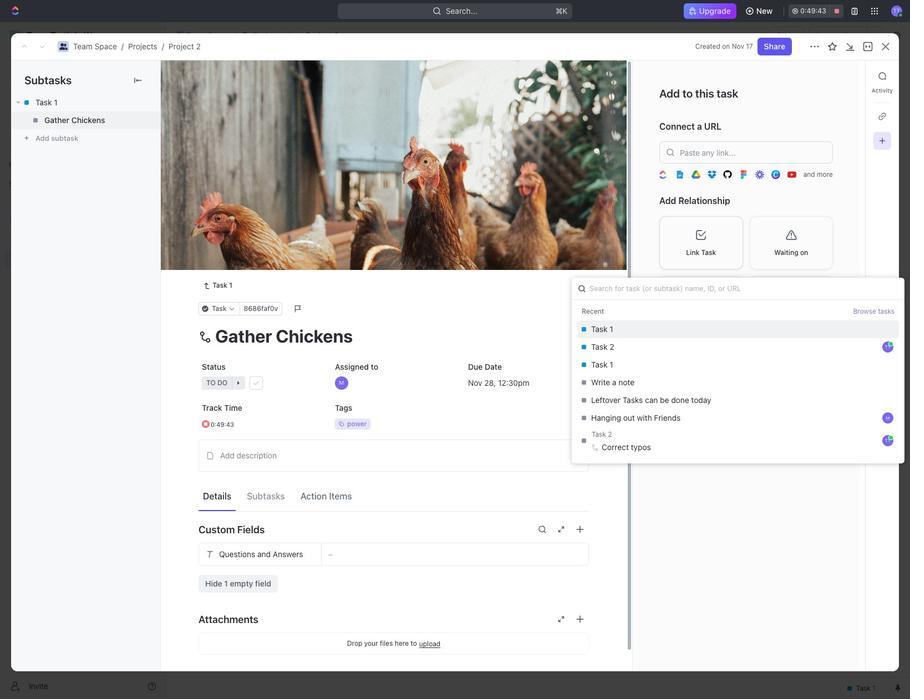 Task type: locate. For each thing, give the bounding box(es) containing it.
0 horizontal spatial space
[[95, 42, 117, 51]]

0 horizontal spatial add task
[[224, 231, 256, 241]]

2 horizontal spatial add task button
[[823, 67, 870, 85]]

to inside task sidebar content section
[[683, 87, 693, 100]]

and inside custom fields element
[[257, 550, 271, 559]]

1 horizontal spatial subtasks
[[247, 491, 285, 501]]

share for share button below new at top
[[777, 31, 798, 40]]

board
[[207, 102, 229, 112]]

recent
[[582, 307, 604, 316]]

share for share button on the right of 17
[[764, 42, 785, 51]]

1 button for 1
[[248, 192, 264, 203]]

in progress
[[206, 156, 251, 165]]

on
[[722, 42, 730, 50]]

add task up the 'do'
[[224, 231, 256, 241]]

task 2
[[224, 212, 247, 222], [591, 342, 614, 352], [592, 430, 612, 439]]

1 horizontal spatial a
[[697, 121, 702, 131]]

0 vertical spatial subtasks
[[24, 74, 72, 87]]

chickens
[[71, 115, 105, 125]]

to inside drop your files here to upload
[[411, 640, 417, 648]]

0 vertical spatial and
[[804, 170, 815, 179]]

add down automations button
[[830, 71, 845, 80]]

and left more
[[804, 170, 815, 179]]

tt down m
[[885, 438, 891, 444]]

custom fields element
[[199, 543, 589, 593]]

0 horizontal spatial hide
[[205, 579, 222, 589]]

0 vertical spatial task 2
[[224, 212, 247, 222]]

add to this task
[[659, 87, 738, 100]]

a left note
[[612, 378, 617, 387]]

leftover
[[591, 396, 621, 405]]

subtasks inside subtasks "button"
[[247, 491, 285, 501]]

description
[[237, 451, 277, 461]]

1 vertical spatial space
[[95, 42, 117, 51]]

0 vertical spatial task 1 link
[[11, 94, 160, 111]]

add left description
[[220, 451, 234, 461]]

task inside dropdown button
[[701, 248, 716, 257]]

empty
[[230, 579, 253, 589]]

status
[[202, 362, 226, 372]]

‎task 1
[[591, 360, 613, 369]]

user group image left team space
[[176, 33, 183, 38]]

team for team space / projects / project 2
[[73, 42, 93, 51]]

drop
[[347, 640, 362, 648]]

1 vertical spatial task 2
[[591, 342, 614, 352]]

task 1 link up chickens
[[11, 94, 160, 111]]

1 vertical spatial add task
[[298, 156, 327, 165]]

items
[[329, 491, 352, 501]]

hide inside button
[[576, 130, 591, 138]]

0 vertical spatial add task
[[830, 71, 864, 80]]

0 horizontal spatial and
[[257, 550, 271, 559]]

hide inside custom fields element
[[205, 579, 222, 589]]

1 horizontal spatial task 1 link
[[199, 279, 237, 292]]

link
[[686, 248, 700, 257]]

assignees button
[[448, 128, 500, 141]]

add task button down automations button
[[823, 67, 870, 85]]

share right 17
[[764, 42, 785, 51]]

2 vertical spatial user group image
[[11, 217, 20, 224]]

field
[[255, 579, 271, 589]]

share button right 17
[[757, 38, 792, 55]]

0 vertical spatial tt
[[885, 344, 891, 350]]

answers
[[273, 550, 303, 559]]

1 vertical spatial share
[[764, 42, 785, 51]]

add up the 'do'
[[224, 231, 238, 241]]

Edit task name text field
[[199, 326, 589, 347]]

user group image up "home" link
[[59, 43, 67, 50]]

1 horizontal spatial team
[[186, 31, 206, 40]]

hide
[[576, 130, 591, 138], [205, 579, 222, 589]]

0 vertical spatial a
[[697, 121, 702, 131]]

1 horizontal spatial projects link
[[240, 29, 285, 42]]

files
[[380, 640, 393, 648]]

task 2 down hanging
[[592, 430, 612, 439]]

1 horizontal spatial hide
[[576, 130, 591, 138]]

0 vertical spatial team
[[186, 31, 206, 40]]

2 vertical spatial add task button
[[219, 230, 261, 243]]

0 vertical spatial space
[[208, 31, 230, 40]]

to right 'here'
[[411, 640, 417, 648]]

task 2 up the 'do'
[[224, 212, 247, 222]]

0 vertical spatial add task button
[[823, 67, 870, 85]]

2 horizontal spatial user group image
[[176, 33, 183, 38]]

2 vertical spatial project
[[192, 66, 242, 84]]

share down new "button"
[[777, 31, 798, 40]]

1
[[54, 98, 57, 107], [242, 193, 246, 202], [259, 193, 262, 201], [260, 212, 263, 221], [229, 281, 232, 290], [610, 325, 613, 334], [610, 360, 613, 369], [224, 579, 228, 589]]

0 vertical spatial projects
[[253, 31, 283, 40]]

search...
[[446, 6, 478, 16]]

1 vertical spatial hide
[[205, 579, 222, 589]]

subtasks up fields
[[247, 491, 285, 501]]

task 1 down the recent
[[591, 325, 613, 334]]

0 vertical spatial project
[[306, 31, 332, 40]]

add task button up the 'do'
[[219, 230, 261, 243]]

task
[[717, 87, 738, 100]]

8686faf0v
[[244, 305, 278, 313]]

1 vertical spatial user group image
[[59, 43, 67, 50]]

user group image down 'spaces'
[[11, 217, 20, 224]]

2 tt from the top
[[885, 438, 891, 444]]

note
[[619, 378, 635, 387]]

space for team space
[[208, 31, 230, 40]]

tt
[[885, 344, 891, 350], [885, 438, 891, 444]]

0 vertical spatial hide
[[576, 130, 591, 138]]

team inside "team space" link
[[186, 31, 206, 40]]

1 horizontal spatial add task button
[[285, 154, 332, 168]]

1 horizontal spatial and
[[804, 170, 815, 179]]

custom
[[199, 524, 235, 536]]

drop your files here to upload
[[347, 640, 441, 648]]

docs
[[27, 95, 45, 105]]

details button
[[199, 486, 236, 506]]

task 1 up dashboards
[[35, 98, 57, 107]]

tree
[[4, 193, 161, 343]]

new button
[[741, 2, 779, 20]]

out
[[623, 413, 635, 423]]

projects
[[253, 31, 283, 40], [128, 42, 157, 51]]

and left answers
[[257, 550, 271, 559]]

1 vertical spatial project 2
[[192, 66, 258, 84]]

favorites button
[[4, 159, 43, 172]]

assigned to
[[335, 362, 378, 372]]

to left this on the top of page
[[683, 87, 693, 100]]

typos
[[631, 442, 651, 452]]

0 horizontal spatial team
[[73, 42, 93, 51]]

due
[[468, 362, 483, 372]]

1 vertical spatial 1 button
[[249, 211, 265, 222]]

0:49:43 button
[[789, 4, 844, 18]]

a left url
[[697, 121, 702, 131]]

0 horizontal spatial subtasks
[[24, 74, 72, 87]]

0 horizontal spatial user group image
[[11, 217, 20, 224]]

1 vertical spatial tt
[[885, 438, 891, 444]]

add
[[830, 71, 845, 80], [659, 87, 680, 100], [298, 156, 311, 165], [659, 196, 676, 206], [224, 231, 238, 241], [220, 451, 234, 461]]

subtasks down home
[[24, 74, 72, 87]]

0 vertical spatial share
[[777, 31, 798, 40]]

dashboards
[[27, 114, 70, 124]]

user group image
[[176, 33, 183, 38], [59, 43, 67, 50], [11, 217, 20, 224]]

0 vertical spatial 1 button
[[248, 192, 264, 203]]

space
[[208, 31, 230, 40], [95, 42, 117, 51]]

task 1 link down to do
[[199, 279, 237, 292]]

created
[[695, 42, 720, 50]]

a for connect
[[697, 121, 702, 131]]

0 horizontal spatial task 1 link
[[11, 94, 160, 111]]

1 inside custom fields element
[[224, 579, 228, 589]]

subtasks
[[24, 74, 72, 87], [247, 491, 285, 501]]

be
[[660, 396, 669, 405]]

0 vertical spatial project 2
[[306, 31, 339, 40]]

0 horizontal spatial project 2
[[192, 66, 258, 84]]

action items button
[[296, 486, 356, 506]]

⌘k
[[556, 6, 568, 16]]

team space link
[[172, 29, 233, 42], [73, 42, 117, 51]]

1 vertical spatial a
[[612, 378, 617, 387]]

link task
[[686, 248, 716, 257]]

tt down tasks
[[885, 344, 891, 350]]

sidebar navigation
[[0, 22, 166, 699]]

add task down automations button
[[830, 71, 864, 80]]

add task down calendar
[[298, 156, 327, 165]]

0 horizontal spatial a
[[612, 378, 617, 387]]

share button
[[770, 27, 804, 44], [757, 38, 792, 55]]

add task button
[[823, 67, 870, 85], [285, 154, 332, 168], [219, 230, 261, 243]]

a inside section
[[697, 121, 702, 131]]

project inside "link"
[[306, 31, 332, 40]]

and
[[804, 170, 815, 179], [257, 550, 271, 559]]

1 horizontal spatial space
[[208, 31, 230, 40]]

home link
[[4, 54, 161, 72]]

1 vertical spatial team
[[73, 42, 93, 51]]

2 vertical spatial add task
[[224, 231, 256, 241]]

browse
[[853, 307, 876, 316]]

gantt
[[377, 102, 397, 112]]

user group image inside "team space" link
[[176, 33, 183, 38]]

project 2 link
[[292, 29, 342, 42], [169, 42, 201, 51]]

details
[[203, 491, 231, 501]]

hanging out with friends
[[591, 413, 681, 423]]

1 vertical spatial and
[[257, 550, 271, 559]]

1 horizontal spatial user group image
[[59, 43, 67, 50]]

0 horizontal spatial projects
[[128, 42, 157, 51]]

to do
[[206, 262, 227, 271]]

0 vertical spatial user group image
[[176, 33, 183, 38]]

a
[[697, 121, 702, 131], [612, 378, 617, 387]]

connect
[[659, 121, 695, 131]]

0 horizontal spatial projects link
[[128, 42, 157, 51]]

add task button down calendar link
[[285, 154, 332, 168]]

task 2 up ‎task 1
[[591, 342, 614, 352]]

nov
[[732, 42, 744, 50]]

invite
[[29, 681, 48, 691]]

can
[[645, 396, 658, 405]]

1 tt from the top
[[885, 344, 891, 350]]

and inside task sidebar content section
[[804, 170, 815, 179]]

hanging
[[591, 413, 621, 423]]

1 vertical spatial subtasks
[[247, 491, 285, 501]]

hide 1 empty field
[[205, 579, 271, 589]]



Task type: vqa. For each thing, say whether or not it's contained in the screenshot.
Hide
yes



Task type: describe. For each thing, give the bounding box(es) containing it.
today
[[691, 396, 711, 405]]

1 horizontal spatial add task
[[298, 156, 327, 165]]

8686faf0v button
[[239, 302, 282, 316]]

team space / projects / project 2
[[73, 42, 201, 51]]

correct typos
[[602, 442, 651, 452]]

due date
[[468, 362, 502, 372]]

docs link
[[4, 92, 161, 109]]

created on nov 17
[[695, 42, 753, 50]]

1 vertical spatial projects
[[128, 42, 157, 51]]

task sidebar navigation tab list
[[870, 67, 895, 150]]

hide button
[[571, 128, 595, 141]]

Paste any link... text field
[[659, 142, 833, 164]]

0 horizontal spatial add task button
[[219, 230, 261, 243]]

to left the 'do'
[[206, 262, 215, 271]]

home
[[27, 58, 48, 67]]

upload button
[[419, 640, 441, 648]]

task sidebar content section
[[632, 60, 865, 672]]

gantt link
[[374, 100, 397, 115]]

questions
[[219, 550, 255, 559]]

1 button for 2
[[249, 211, 265, 222]]

favorites
[[9, 161, 38, 169]]

0 horizontal spatial project 2 link
[[169, 42, 201, 51]]

browse tasks
[[853, 307, 895, 316]]

upgrade link
[[684, 3, 736, 19]]

questions and answers
[[219, 550, 303, 559]]

hide for hide 1 empty field
[[205, 579, 222, 589]]

1 vertical spatial add task button
[[285, 154, 332, 168]]

share button down new at top
[[770, 27, 804, 44]]

inbox
[[27, 77, 46, 86]]

connect a url
[[659, 121, 722, 131]]

do
[[217, 262, 227, 271]]

list
[[249, 102, 262, 112]]

add down calendar link
[[298, 156, 311, 165]]

attachments button
[[199, 606, 589, 633]]

m
[[886, 415, 890, 421]]

relationship
[[679, 196, 730, 206]]

more
[[817, 170, 833, 179]]

action items
[[301, 491, 352, 501]]

add description
[[220, 451, 277, 461]]

2 vertical spatial task 2
[[592, 430, 612, 439]]

automations button
[[809, 27, 867, 44]]

hide for hide
[[576, 130, 591, 138]]

1 horizontal spatial team space link
[[172, 29, 233, 42]]

assignees
[[462, 130, 495, 138]]

write
[[591, 378, 610, 387]]

here
[[395, 640, 409, 648]]

action
[[301, 491, 327, 501]]

in
[[206, 156, 213, 165]]

tags
[[335, 403, 352, 413]]

fields
[[237, 524, 265, 536]]

1 horizontal spatial project 2 link
[[292, 29, 342, 42]]

with
[[637, 413, 652, 423]]

url
[[704, 121, 722, 131]]

team space
[[186, 31, 230, 40]]

gather chickens link
[[11, 111, 160, 129]]

custom fields
[[199, 524, 265, 536]]

Search tasks... text field
[[772, 126, 883, 143]]

0:49:43
[[800, 7, 826, 15]]

spaces
[[9, 180, 32, 188]]

space for team space / projects / project 2
[[95, 42, 117, 51]]

1 horizontal spatial project 2
[[306, 31, 339, 40]]

upload
[[419, 640, 441, 648]]

2 horizontal spatial add task
[[830, 71, 864, 80]]

new
[[756, 6, 773, 16]]

table link
[[334, 100, 356, 115]]

dashboards link
[[4, 110, 161, 128]]

calendar link
[[281, 100, 316, 115]]

‎task
[[591, 360, 608, 369]]

add inside button
[[220, 451, 234, 461]]

0 horizontal spatial team space link
[[73, 42, 117, 51]]

1 vertical spatial project
[[169, 42, 194, 51]]

inbox link
[[4, 73, 161, 90]]

leftover tasks can be done today
[[591, 396, 711, 405]]

1 horizontal spatial projects
[[253, 31, 283, 40]]

user group image inside sidebar "navigation"
[[11, 217, 20, 224]]

automations
[[815, 31, 861, 40]]

date
[[485, 362, 502, 372]]

custom fields button
[[199, 517, 589, 543]]

1 vertical spatial task 1 link
[[199, 279, 237, 292]]

team for team space
[[186, 31, 206, 40]]

list link
[[247, 100, 262, 115]]

task 1 down progress
[[224, 193, 246, 202]]

done
[[671, 396, 689, 405]]

time
[[224, 403, 242, 413]]

to right assigned
[[371, 362, 378, 372]]

this
[[695, 87, 714, 100]]

add description button
[[202, 447, 585, 465]]

calendar
[[283, 102, 316, 112]]

add up connect
[[659, 87, 680, 100]]

add left relationship
[[659, 196, 676, 206]]

gather
[[44, 115, 69, 125]]

Search for task (or subtask) name, ID, or URL text field
[[572, 278, 905, 300]]

17
[[746, 42, 753, 50]]

correct
[[602, 442, 629, 452]]

a for write
[[612, 378, 617, 387]]

and more
[[804, 170, 833, 179]]

tree inside sidebar "navigation"
[[4, 193, 161, 343]]

activity
[[872, 87, 893, 94]]

task 1 down the 'do'
[[213, 281, 232, 290]]

link task button
[[659, 216, 743, 269]]



